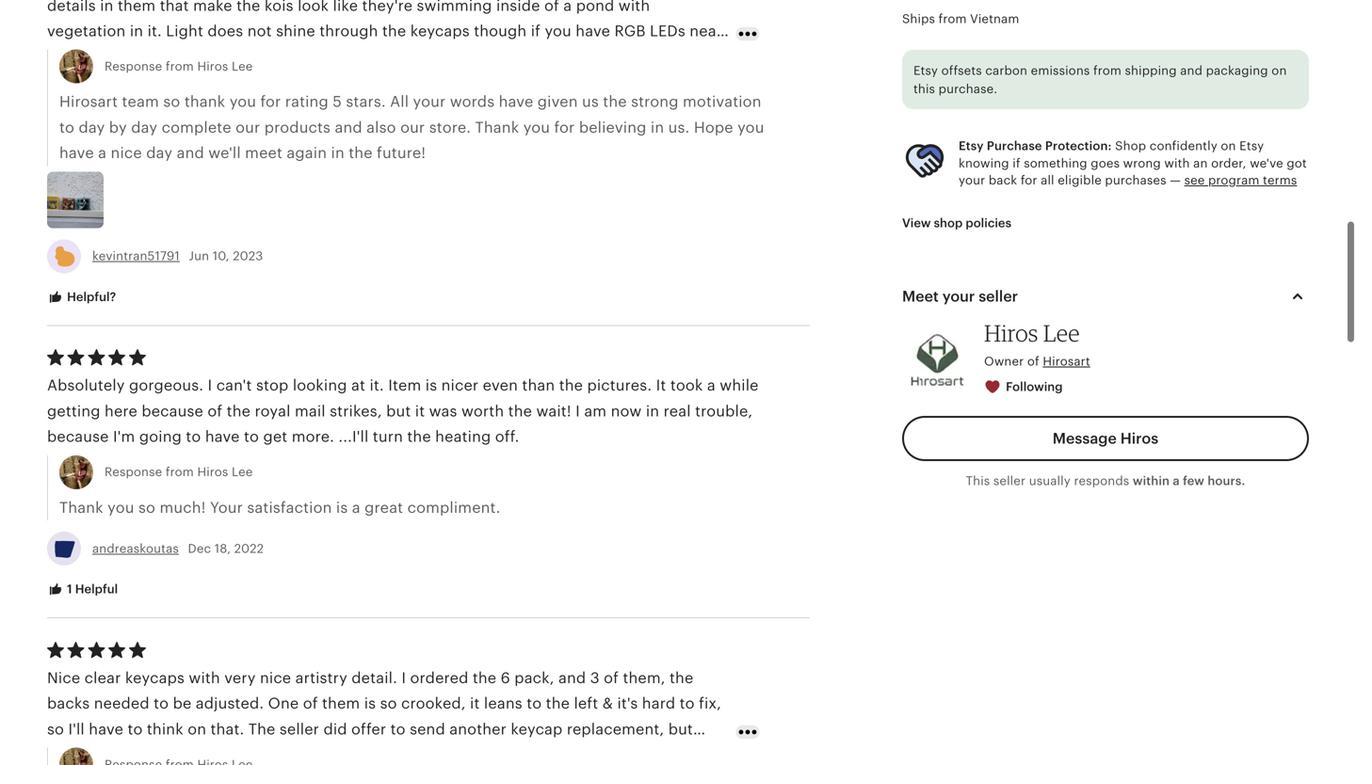 Task type: vqa. For each thing, say whether or not it's contained in the screenshot.
beige teddy coat from deardeermenswear
no



Task type: locate. For each thing, give the bounding box(es) containing it.
to inside hirosart team so thank you for rating 5 stars. all your words have given us the strong motivation to day by day complete our products and also our store. thank you for believing in us. hope you have a nice day and we'll meet again in the future!
[[59, 119, 74, 136]]

on up fix
[[188, 721, 206, 738]]

1 vertical spatial nice
[[260, 670, 291, 687]]

1 horizontal spatial with
[[1164, 156, 1190, 170]]

hiros inside "button"
[[1120, 431, 1159, 448]]

with up —
[[1164, 156, 1190, 170]]

to up asked
[[128, 721, 143, 738]]

to left be
[[154, 696, 169, 713]]

etsy up this
[[914, 64, 938, 78]]

was inside absolutely gorgeous. i can't stop looking at it. item is nicer even than the pictures. it took a while getting here because of the royal mail strikes, but it was worth the wait!   i am now in real trouble, because i'm going to have to get more.   ...i'll turn the heating off.
[[429, 403, 457, 420]]

0 horizontal spatial with
[[189, 670, 220, 687]]

vietnam
[[970, 12, 1019, 26]]

have up he
[[89, 721, 123, 738]]

on up order,
[[1221, 139, 1236, 153]]

hirosart inside hiros lee owner of hirosart
[[1043, 355, 1090, 369]]

did
[[323, 721, 347, 738]]

a inside hirosart team so thank you for rating 5 stars. all your words have given us the strong motivation to day by day complete our products and also our store. thank you for believing in us. hope you have a nice day and we'll meet again in the future!
[[98, 145, 107, 162]]

for left the all
[[1021, 173, 1037, 188]]

view shop policies button
[[888, 206, 1026, 240]]

with
[[1164, 156, 1190, 170], [189, 670, 220, 687]]

1 vertical spatial in
[[331, 145, 345, 162]]

the right turn
[[407, 429, 431, 446]]

a right took
[[707, 377, 716, 394]]

purchases
[[1105, 173, 1167, 188]]

shipping
[[1125, 64, 1177, 78]]

view shop policies
[[902, 216, 1012, 230]]

offsets
[[941, 64, 982, 78]]

much!
[[160, 499, 206, 516]]

hard
[[642, 696, 675, 713]]

crooked,
[[401, 696, 466, 713]]

of down the can't
[[208, 403, 223, 420]]

0 horizontal spatial on
[[188, 721, 206, 738]]

bit
[[324, 747, 343, 764]]

0 vertical spatial nice
[[111, 145, 142, 162]]

so left i'll
[[47, 721, 64, 738]]

with inside the shop confidently on etsy knowing if something goes wrong with an order, we've got your back for all eligible purchases —
[[1164, 156, 1190, 170]]

for left rating
[[260, 93, 281, 110]]

1 vertical spatial response from hiros lee
[[105, 465, 253, 480]]

2 our from the left
[[400, 119, 425, 136]]

1 vertical spatial your
[[959, 173, 985, 188]]

think
[[147, 721, 183, 738]]

etsy up knowing
[[959, 139, 984, 153]]

but down 'hard'
[[668, 721, 693, 738]]

while
[[720, 377, 759, 394]]

0 horizontal spatial etsy
[[914, 64, 938, 78]]

stars.
[[346, 93, 386, 110]]

1 horizontal spatial thank
[[475, 119, 519, 136]]

1 vertical spatial seller
[[993, 474, 1026, 489]]

in left real
[[646, 403, 659, 420]]

it up another
[[470, 696, 480, 713]]

hiros up within
[[1120, 431, 1159, 448]]

for down given
[[554, 119, 575, 136]]

0 vertical spatial with
[[1164, 156, 1190, 170]]

1 vertical spatial but
[[668, 721, 693, 738]]

our up future!
[[400, 119, 425, 136]]

1 vertical spatial is
[[336, 499, 348, 516]]

absolutely gorgeous. i can't stop looking at it. item is nicer even than the pictures. it took a while getting here because of the royal mail strikes, but it was worth the wait!   i am now in real trouble, because i'm going to have to get more.   ...i'll turn the heating off.
[[47, 377, 759, 446]]

words
[[450, 93, 495, 110]]

0 vertical spatial response
[[105, 59, 162, 74]]

real
[[664, 403, 691, 420]]

1 horizontal spatial our
[[400, 119, 425, 136]]

1 vertical spatial on
[[1221, 139, 1236, 153]]

1 vertical spatial with
[[189, 670, 220, 687]]

packaging
[[1206, 64, 1268, 78]]

is left the great on the left bottom of page
[[336, 499, 348, 516]]

2 horizontal spatial is
[[425, 377, 437, 394]]

a left the 'few'
[[1173, 474, 1180, 489]]

andreaskoutas dec 18, 2022
[[92, 542, 264, 556]]

shop
[[1115, 139, 1146, 153]]

hirosart up following at the right of the page
[[1043, 355, 1090, 369]]

1 horizontal spatial is
[[364, 696, 376, 713]]

with up be
[[189, 670, 220, 687]]

thank inside hirosart team so thank you for rating 5 stars. all your words have given us the strong motivation to day by day complete our products and also our store. thank you for believing in us. hope you have a nice day and we'll meet again in the future!
[[475, 119, 519, 136]]

to down pack,
[[527, 696, 542, 713]]

0 vertical spatial hirosart
[[59, 93, 118, 110]]

i'll
[[68, 721, 85, 738]]

was left bit
[[279, 747, 307, 764]]

1 horizontal spatial for
[[554, 119, 575, 136]]

1 helpful
[[64, 582, 118, 597]]

day
[[79, 119, 105, 136], [131, 119, 157, 136], [146, 145, 173, 162]]

terms
[[1263, 173, 1297, 188]]

frustrated
[[347, 747, 420, 764]]

on inside the shop confidently on etsy knowing if something goes wrong with an order, we've got your back for all eligible purchases —
[[1221, 139, 1236, 153]]

2 horizontal spatial etsy
[[1240, 139, 1264, 153]]

0 horizontal spatial thank
[[59, 499, 103, 516]]

response up team
[[105, 59, 162, 74]]

1 horizontal spatial it
[[470, 696, 480, 713]]

hours.
[[1208, 474, 1245, 489]]

2 vertical spatial is
[[364, 696, 376, 713]]

response from hiros lee for much!
[[105, 465, 253, 480]]

2 horizontal spatial for
[[1021, 173, 1037, 188]]

0 vertical spatial seller
[[979, 288, 1018, 305]]

protection:
[[1045, 139, 1112, 153]]

0 vertical spatial but
[[386, 403, 411, 420]]

0 vertical spatial was
[[429, 403, 457, 420]]

following button
[[970, 370, 1079, 405]]

message
[[1053, 431, 1117, 448]]

jun
[[189, 249, 209, 263]]

etsy for etsy purchase protection:
[[959, 139, 984, 153]]

the up wait!
[[559, 377, 583, 394]]

0 horizontal spatial hirosart
[[59, 93, 118, 110]]

18,
[[215, 542, 231, 556]]

1 vertical spatial was
[[279, 747, 307, 764]]

thank down words
[[475, 119, 519, 136]]

of
[[1027, 355, 1040, 369], [208, 403, 223, 420], [604, 670, 619, 687], [303, 696, 318, 713]]

needed
[[94, 696, 150, 713]]

our
[[236, 119, 260, 136], [400, 119, 425, 136]]

is right item
[[425, 377, 437, 394]]

took
[[670, 377, 703, 394]]

etsy purchase protection:
[[959, 139, 1112, 153]]

i left am
[[576, 403, 580, 420]]

leans
[[484, 696, 523, 713]]

getting
[[47, 403, 100, 420]]

a left bit
[[311, 747, 320, 764]]

andreaskoutas link
[[92, 542, 179, 556]]

lee up hirosart link
[[1043, 319, 1080, 347]]

—
[[1170, 173, 1181, 188]]

have down the can't
[[205, 429, 240, 446]]

lee up your
[[232, 465, 253, 480]]

1 vertical spatial because
[[47, 429, 109, 446]]

0 horizontal spatial it
[[415, 403, 425, 420]]

2 vertical spatial on
[[188, 721, 206, 738]]

0 vertical spatial thank
[[475, 119, 519, 136]]

lee for all
[[232, 59, 253, 74]]

lee for compliment.
[[232, 465, 253, 480]]

was down nicer
[[429, 403, 457, 420]]

1 response from the top
[[105, 59, 162, 74]]

2 vertical spatial lee
[[232, 465, 253, 480]]

1 vertical spatial hirosart
[[1043, 355, 1090, 369]]

carbon
[[985, 64, 1028, 78]]

usually
[[1029, 474, 1071, 489]]

something
[[1024, 156, 1088, 170]]

it inside nice clear keycaps with very nice artistry detail. i ordered the 6 pack, and 3 of them, the backs needed to be adjusted. one of them is so crooked, it leans to the left & it's hard to fix, so i'll have to think on that. the seller did offer to send another keycap replacement, but after he asked me to fix them. i was a bit frustrated due to the one that's crooked happe
[[470, 696, 480, 713]]

kevintran51791 added a photo of their purchase image
[[47, 172, 104, 228]]

0 vertical spatial on
[[1272, 64, 1287, 78]]

0 horizontal spatial nice
[[111, 145, 142, 162]]

0 horizontal spatial for
[[260, 93, 281, 110]]

1 vertical spatial response
[[105, 465, 162, 480]]

your right meet
[[943, 288, 975, 305]]

0 vertical spatial it
[[415, 403, 425, 420]]

and down 5 on the left of page
[[335, 119, 362, 136]]

due
[[424, 747, 452, 764]]

response from hiros lee up the much!
[[105, 465, 253, 480]]

1 horizontal spatial nice
[[260, 670, 291, 687]]

on right packaging
[[1272, 64, 1287, 78]]

and right shipping at right
[[1180, 64, 1203, 78]]

2 vertical spatial for
[[1021, 173, 1037, 188]]

your down knowing
[[959, 173, 985, 188]]

seller right this
[[993, 474, 1026, 489]]

a
[[98, 145, 107, 162], [707, 377, 716, 394], [1173, 474, 1180, 489], [352, 499, 360, 516], [311, 747, 320, 764]]

0 vertical spatial is
[[425, 377, 437, 394]]

believing
[[579, 119, 647, 136]]

them
[[322, 696, 360, 713]]

6
[[501, 670, 510, 687]]

hiros lee owner of hirosart
[[984, 319, 1090, 369]]

from right ships
[[939, 12, 967, 26]]

artistry
[[295, 670, 347, 687]]

of up following at the right of the page
[[1027, 355, 1040, 369]]

0 vertical spatial response from hiros lee
[[105, 59, 253, 74]]

1 horizontal spatial but
[[668, 721, 693, 738]]

1 vertical spatial it
[[470, 696, 480, 713]]

1 horizontal spatial because
[[142, 403, 203, 420]]

a up kevintran51791 added a photo of their purchase
[[98, 145, 107, 162]]

0 horizontal spatial was
[[279, 747, 307, 764]]

1 horizontal spatial hirosart
[[1043, 355, 1090, 369]]

response for team
[[105, 59, 162, 74]]

nice
[[111, 145, 142, 162], [260, 670, 291, 687]]

2 vertical spatial your
[[943, 288, 975, 305]]

1 vertical spatial lee
[[1043, 319, 1080, 347]]

nice inside nice clear keycaps with very nice artistry detail. i ordered the 6 pack, and 3 of them, the backs needed to be adjusted. one of them is so crooked, it leans to the left & it's hard to fix, so i'll have to think on that. the seller did offer to send another keycap replacement, but after he asked me to fix them. i was a bit frustrated due to the one that's crooked happe
[[260, 670, 291, 687]]

2 vertical spatial seller
[[280, 721, 319, 738]]

day down team
[[131, 119, 157, 136]]

2 response from the top
[[105, 465, 162, 480]]

in left us.
[[651, 119, 664, 136]]

your
[[210, 499, 243, 516]]

0 horizontal spatial because
[[47, 429, 109, 446]]

response down i'm
[[105, 465, 162, 480]]

hirosart inside hirosart team so thank you for rating 5 stars. all your words have given us the strong motivation to day by day complete our products and also our store. thank you for believing in us. hope you have a nice day and we'll meet again in the future!
[[59, 93, 118, 110]]

this seller usually responds within a few hours.
[[966, 474, 1245, 489]]

2 horizontal spatial on
[[1272, 64, 1287, 78]]

for
[[260, 93, 281, 110], [554, 119, 575, 136], [1021, 173, 1037, 188]]

to left by
[[59, 119, 74, 136]]

from inside etsy offsets carbon emissions from shipping and packaging on this purchase.
[[1093, 64, 1122, 78]]

the left left
[[546, 696, 570, 713]]

2023
[[233, 249, 263, 263]]

response from hiros lee
[[105, 59, 253, 74], [105, 465, 253, 480]]

so right team
[[163, 93, 180, 110]]

1 response from hiros lee from the top
[[105, 59, 253, 74]]

response from hiros lee up thank at the top of the page
[[105, 59, 253, 74]]

0 vertical spatial for
[[260, 93, 281, 110]]

day down complete
[[146, 145, 173, 162]]

rating
[[285, 93, 329, 110]]

the up off.
[[508, 403, 532, 420]]

your right 'all'
[[413, 93, 446, 110]]

from
[[939, 12, 967, 26], [166, 59, 194, 74], [1093, 64, 1122, 78], [166, 465, 194, 480]]

is up offer
[[364, 696, 376, 713]]

thank
[[184, 93, 225, 110]]

etsy inside etsy offsets carbon emissions from shipping and packaging on this purchase.
[[914, 64, 938, 78]]

3
[[590, 670, 600, 687]]

be
[[173, 696, 192, 713]]

because down gorgeous.
[[142, 403, 203, 420]]

and left the 3
[[559, 670, 586, 687]]

lee up we'll
[[232, 59, 253, 74]]

andreaskoutas
[[92, 542, 179, 556]]

nice up the one
[[260, 670, 291, 687]]

2 vertical spatial in
[[646, 403, 659, 420]]

and inside etsy offsets carbon emissions from shipping and packaging on this purchase.
[[1180, 64, 1203, 78]]

thank up andreaskoutas link
[[59, 499, 103, 516]]

order,
[[1211, 156, 1247, 170]]

the right us
[[603, 93, 627, 110]]

0 vertical spatial your
[[413, 93, 446, 110]]

on inside etsy offsets carbon emissions from shipping and packaging on this purchase.
[[1272, 64, 1287, 78]]

very
[[224, 670, 256, 687]]

hirosart up by
[[59, 93, 118, 110]]

seller up hiros lee owner of hirosart
[[979, 288, 1018, 305]]

ships
[[902, 12, 935, 26]]

0 vertical spatial lee
[[232, 59, 253, 74]]

the down the can't
[[227, 403, 251, 420]]

so down detail.
[[380, 696, 397, 713]]

but down item
[[386, 403, 411, 420]]

0 horizontal spatial but
[[386, 403, 411, 420]]

this
[[966, 474, 990, 489]]

1 horizontal spatial on
[[1221, 139, 1236, 153]]

keycaps
[[125, 670, 185, 687]]

all
[[1041, 173, 1055, 188]]

to left fix
[[182, 747, 197, 764]]

0 vertical spatial because
[[142, 403, 203, 420]]

our up meet
[[236, 119, 260, 136]]

complete
[[162, 119, 231, 136]]

2 response from hiros lee from the top
[[105, 465, 253, 480]]

again
[[287, 145, 327, 162]]

from left shipping at right
[[1093, 64, 1122, 78]]

because down getting
[[47, 429, 109, 446]]

them.
[[223, 747, 266, 764]]

this
[[914, 82, 935, 96]]

in
[[651, 119, 664, 136], [331, 145, 345, 162], [646, 403, 659, 420]]

0 horizontal spatial our
[[236, 119, 260, 136]]

etsy offsets carbon emissions from shipping and packaging on this purchase.
[[914, 64, 1287, 96]]

ordered
[[410, 670, 469, 687]]

on inside nice clear keycaps with very nice artistry detail. i ordered the 6 pack, and 3 of them, the backs needed to be adjusted. one of them is so crooked, it leans to the left & it's hard to fix, so i'll have to think on that. the seller did offer to send another keycap replacement, but after he asked me to fix them. i was a bit frustrated due to the one that's crooked happe
[[188, 721, 206, 738]]

seller down the one
[[280, 721, 319, 738]]

1 horizontal spatial etsy
[[959, 139, 984, 153]]

it down item
[[415, 403, 425, 420]]

hiros up owner
[[984, 319, 1038, 347]]

1 horizontal spatial was
[[429, 403, 457, 420]]

i right detail.
[[402, 670, 406, 687]]

hiros inside hiros lee owner of hirosart
[[984, 319, 1038, 347]]

in right again
[[331, 145, 345, 162]]

nice down by
[[111, 145, 142, 162]]



Task type: describe. For each thing, give the bounding box(es) containing it.
it
[[656, 377, 666, 394]]

to right due
[[457, 747, 472, 764]]

to left get
[[244, 429, 259, 446]]

meet your seller button
[[885, 274, 1326, 319]]

hiros lee image
[[902, 325, 973, 395]]

0 vertical spatial in
[[651, 119, 664, 136]]

clear
[[84, 670, 121, 687]]

you up andreaskoutas
[[108, 499, 134, 516]]

seller inside dropdown button
[[979, 288, 1018, 305]]

...i'll
[[338, 429, 369, 446]]

another
[[449, 721, 507, 738]]

hiros up your
[[197, 465, 228, 480]]

within
[[1133, 474, 1170, 489]]

ships from vietnam
[[902, 12, 1019, 26]]

after
[[47, 747, 82, 764]]

motivation
[[683, 93, 762, 110]]

the left 6
[[473, 670, 497, 687]]

from up the much!
[[166, 465, 194, 480]]

great
[[365, 499, 403, 516]]

looking
[[293, 377, 347, 394]]

hope
[[694, 119, 733, 136]]

meet your seller
[[902, 288, 1018, 305]]

but inside absolutely gorgeous. i can't stop looking at it. item is nicer even than the pictures. it took a while getting here because of the royal mail strikes, but it was worth the wait!   i am now in real trouble, because i'm going to have to get more.   ...i'll turn the heating off.
[[386, 403, 411, 420]]

products
[[264, 119, 331, 136]]

trouble,
[[695, 403, 753, 420]]

in inside absolutely gorgeous. i can't stop looking at it. item is nicer even than the pictures. it took a while getting here because of the royal mail strikes, but it was worth the wait!   i am now in real trouble, because i'm going to have to get more.   ...i'll turn the heating off.
[[646, 403, 659, 420]]

here
[[105, 403, 137, 420]]

day left by
[[79, 119, 105, 136]]

you down given
[[523, 119, 550, 136]]

of inside absolutely gorgeous. i can't stop looking at it. item is nicer even than the pictures. it took a while getting here because of the royal mail strikes, but it was worth the wait!   i am now in real trouble, because i'm going to have to get more.   ...i'll turn the heating off.
[[208, 403, 223, 420]]

seller inside nice clear keycaps with very nice artistry detail. i ordered the 6 pack, and 3 of them, the backs needed to be adjusted. one of them is so crooked, it leans to the left & it's hard to fix, so i'll have to think on that. the seller did offer to send another keycap replacement, but after he asked me to fix them. i was a bit frustrated due to the one that's crooked happe
[[280, 721, 319, 738]]

even
[[483, 377, 518, 394]]

to right going
[[186, 429, 201, 446]]

of inside hiros lee owner of hirosart
[[1027, 355, 1040, 369]]

is inside absolutely gorgeous. i can't stop looking at it. item is nicer even than the pictures. it took a while getting here because of the royal mail strikes, but it was worth the wait!   i am now in real trouble, because i'm going to have to get more.   ...i'll turn the heating off.
[[425, 377, 437, 394]]

response from hiros lee for thank
[[105, 59, 253, 74]]

1 vertical spatial thank
[[59, 499, 103, 516]]

see program terms
[[1184, 173, 1297, 188]]

your inside the shop confidently on etsy knowing if something goes wrong with an order, we've got your back for all eligible purchases —
[[959, 173, 985, 188]]

from up thank at the top of the page
[[166, 59, 194, 74]]

an
[[1193, 156, 1208, 170]]

have left given
[[499, 93, 533, 110]]

send
[[410, 721, 445, 738]]

it inside absolutely gorgeous. i can't stop looking at it. item is nicer even than the pictures. it took a while getting here because of the royal mail strikes, but it was worth the wait!   i am now in real trouble, because i'm going to have to get more.   ...i'll turn the heating off.
[[415, 403, 425, 420]]

purchase
[[987, 139, 1042, 153]]

policies
[[966, 216, 1012, 230]]

gorgeous.
[[129, 377, 204, 394]]

etsy for etsy offsets carbon emissions from shipping and packaging on this purchase.
[[914, 64, 938, 78]]

than
[[522, 377, 555, 394]]

item
[[388, 377, 421, 394]]

at
[[351, 377, 365, 394]]

lee inside hiros lee owner of hirosart
[[1043, 319, 1080, 347]]

i left the can't
[[208, 377, 212, 394]]

following
[[1006, 380, 1063, 394]]

shop
[[934, 216, 963, 230]]

also
[[367, 119, 396, 136]]

0 horizontal spatial is
[[336, 499, 348, 516]]

going
[[139, 429, 182, 446]]

we'll
[[208, 145, 241, 162]]

heating
[[435, 429, 491, 446]]

off.
[[495, 429, 519, 446]]

wait!
[[536, 403, 571, 420]]

nice inside hirosart team so thank you for rating 5 stars. all your words have given us the strong motivation to day by day complete our products and also our store. thank you for believing in us. hope you have a nice day and we'll meet again in the future!
[[111, 145, 142, 162]]

a left the great on the left bottom of page
[[352, 499, 360, 516]]

and inside nice clear keycaps with very nice artistry detail. i ordered the 6 pack, and 3 of them, the backs needed to be adjusted. one of them is so crooked, it leans to the left & it's hard to fix, so i'll have to think on that. the seller did offer to send another keycap replacement, but after he asked me to fix them. i was a bit frustrated due to the one that's crooked happe
[[559, 670, 586, 687]]

of right the one
[[303, 696, 318, 713]]

team
[[122, 93, 159, 110]]

have up kevintran51791 added a photo of their purchase
[[59, 145, 94, 162]]

if
[[1013, 156, 1021, 170]]

confidently
[[1150, 139, 1218, 153]]

1 vertical spatial for
[[554, 119, 575, 136]]

nicer
[[441, 377, 479, 394]]

see
[[1184, 173, 1205, 188]]

offer
[[351, 721, 386, 738]]

etsy inside the shop confidently on etsy knowing if something goes wrong with an order, we've got your back for all eligible purchases —
[[1240, 139, 1264, 153]]

nice clear keycaps with very nice artistry detail. i ordered the 6 pack, and 3 of them, the backs needed to be adjusted. one of them is so crooked, it leans to the left & it's hard to fix, so i'll have to think on that. the seller did offer to send another keycap replacement, but after he asked me to fix them. i was a bit frustrated due to the one that's crooked happe
[[47, 670, 721, 766]]

to left fix,
[[680, 696, 695, 713]]

you right hope
[[738, 119, 764, 136]]

so inside hirosart team so thank you for rating 5 stars. all your words have given us the strong motivation to day by day complete our products and also our store. thank you for believing in us. hope you have a nice day and we'll meet again in the future!
[[163, 93, 180, 110]]

you right thank at the top of the page
[[230, 93, 256, 110]]

eligible
[[1058, 173, 1102, 188]]

with inside nice clear keycaps with very nice artistry detail. i ordered the 6 pack, and 3 of them, the backs needed to be adjusted. one of them is so crooked, it leans to the left & it's hard to fix, so i'll have to think on that. the seller did offer to send another keycap replacement, but after he asked me to fix them. i was a bit frustrated due to the one that's crooked happe
[[189, 670, 220, 687]]

pack,
[[515, 670, 554, 687]]

see program terms link
[[1184, 173, 1297, 188]]

to right offer
[[391, 721, 406, 738]]

a inside absolutely gorgeous. i can't stop looking at it. item is nicer even than the pictures. it took a while getting here because of the royal mail strikes, but it was worth the wait!   i am now in real trouble, because i'm going to have to get more.   ...i'll turn the heating off.
[[707, 377, 716, 394]]

2022
[[234, 542, 264, 556]]

the down another
[[476, 747, 500, 764]]

&
[[603, 696, 613, 713]]

get
[[263, 429, 288, 446]]

the down also
[[349, 145, 373, 162]]

but inside nice clear keycaps with very nice artistry detail. i ordered the 6 pack, and 3 of them, the backs needed to be adjusted. one of them is so crooked, it leans to the left & it's hard to fix, so i'll have to think on that. the seller did offer to send another keycap replacement, but after he asked me to fix them. i was a bit frustrated due to the one that's crooked happe
[[668, 721, 693, 738]]

hirosart link
[[1043, 355, 1090, 369]]

of right the 3
[[604, 670, 619, 687]]

the up 'hard'
[[670, 670, 694, 687]]

and down complete
[[177, 145, 204, 162]]

helpful? button
[[33, 280, 130, 315]]

owner
[[984, 355, 1024, 369]]

wrong
[[1123, 156, 1161, 170]]

pictures.
[[587, 377, 652, 394]]

more.
[[292, 429, 334, 446]]

a inside nice clear keycaps with very nice artistry detail. i ordered the 6 pack, and 3 of them, the backs needed to be adjusted. one of them is so crooked, it leans to the left & it's hard to fix, so i'll have to think on that. the seller did offer to send another keycap replacement, but after he asked me to fix them. i was a bit frustrated due to the one that's crooked happe
[[311, 747, 320, 764]]

i down the
[[270, 747, 275, 764]]

can't
[[216, 377, 252, 394]]

fix,
[[699, 696, 721, 713]]

one
[[504, 747, 531, 764]]

meet
[[902, 288, 939, 305]]

responds
[[1074, 474, 1129, 489]]

so left the much!
[[138, 499, 155, 516]]

5
[[333, 93, 342, 110]]

emissions
[[1031, 64, 1090, 78]]

1 our from the left
[[236, 119, 260, 136]]

helpful
[[75, 582, 118, 597]]

the
[[248, 721, 275, 738]]

royal
[[255, 403, 291, 420]]

left
[[574, 696, 598, 713]]

me
[[155, 747, 178, 764]]

helpful?
[[64, 290, 116, 304]]

nice
[[47, 670, 80, 687]]

it.
[[370, 377, 384, 394]]

absolutely
[[47, 377, 125, 394]]

satisfaction
[[247, 499, 332, 516]]

1
[[67, 582, 72, 597]]

all
[[390, 93, 409, 110]]

that.
[[211, 721, 244, 738]]

have inside nice clear keycaps with very nice artistry detail. i ordered the 6 pack, and 3 of them, the backs needed to be adjusted. one of them is so crooked, it leans to the left & it's hard to fix, so i'll have to think on that. the seller did offer to send another keycap replacement, but after he asked me to fix them. i was a bit frustrated due to the one that's crooked happe
[[89, 721, 123, 738]]

10,
[[213, 249, 229, 263]]

worth
[[461, 403, 504, 420]]

hiros up thank at the top of the page
[[197, 59, 228, 74]]

your inside dropdown button
[[943, 288, 975, 305]]

response for you
[[105, 465, 162, 480]]

your inside hirosart team so thank you for rating 5 stars. all your words have given us the strong motivation to day by day complete our products and also our store. thank you for believing in us. hope you have a nice day and we'll meet again in the future!
[[413, 93, 446, 110]]

was inside nice clear keycaps with very nice artistry detail. i ordered the 6 pack, and 3 of them, the backs needed to be adjusted. one of them is so crooked, it leans to the left & it's hard to fix, so i'll have to think on that. the seller did offer to send another keycap replacement, but after he asked me to fix them. i was a bit frustrated due to the one that's crooked happe
[[279, 747, 307, 764]]

kevintran51791
[[92, 249, 180, 263]]

for inside the shop confidently on etsy knowing if something goes wrong with an order, we've got your back for all eligible purchases —
[[1021, 173, 1037, 188]]

compliment.
[[407, 499, 501, 516]]

is inside nice clear keycaps with very nice artistry detail. i ordered the 6 pack, and 3 of them, the backs needed to be adjusted. one of them is so crooked, it leans to the left & it's hard to fix, so i'll have to think on that. the seller did offer to send another keycap replacement, but after he asked me to fix them. i was a bit frustrated due to the one that's crooked happe
[[364, 696, 376, 713]]

have inside absolutely gorgeous. i can't stop looking at it. item is nicer even than the pictures. it took a while getting here because of the royal mail strikes, but it was worth the wait!   i am now in real trouble, because i'm going to have to get more.   ...i'll turn the heating off.
[[205, 429, 240, 446]]



